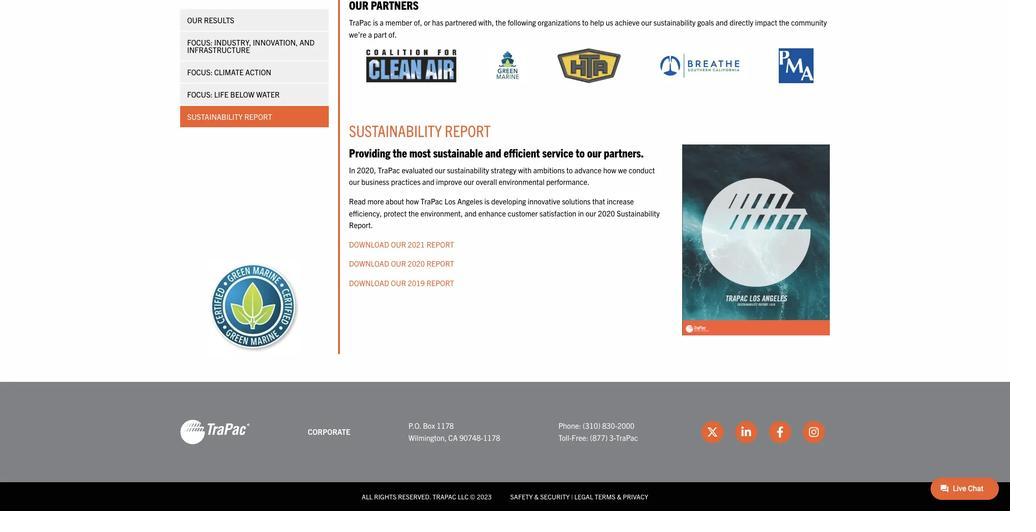 Task type: vqa. For each thing, say whether or not it's contained in the screenshot.
It'S for (Vessel
no



Task type: describe. For each thing, give the bounding box(es) containing it.
about
[[386, 197, 404, 206]]

llc
[[458, 493, 469, 501]]

sustainability report link
[[180, 106, 329, 127]]

report.
[[349, 220, 373, 230]]

report up sustainable
[[445, 120, 491, 140]]

1 vertical spatial to
[[576, 145, 585, 160]]

download our 2019 report
[[349, 278, 455, 288]]

in 2020, trapac evaluated our sustainability strategy with ambitions to advance how we conduct our business practices and improve our overall environmental performance.
[[349, 165, 656, 187]]

of,
[[414, 18, 423, 27]]

strategy
[[491, 165, 517, 175]]

water
[[256, 90, 280, 99]]

efficiency,
[[349, 209, 382, 218]]

action
[[245, 67, 271, 77]]

practices
[[391, 177, 421, 187]]

2019
[[408, 278, 425, 288]]

industry,
[[214, 38, 251, 47]]

increase
[[607, 197, 635, 206]]

2000
[[618, 421, 635, 430]]

free:
[[572, 433, 589, 442]]

our for download our 2021 report
[[391, 240, 406, 249]]

safety & security link
[[511, 493, 570, 501]]

0 vertical spatial 1178
[[437, 421, 454, 430]]

goals
[[698, 18, 715, 27]]

our for download our 2019 report
[[391, 278, 406, 288]]

more
[[368, 197, 384, 206]]

our results link
[[180, 9, 329, 31]]

focus: climate action
[[187, 67, 271, 77]]

sustainability
[[617, 209, 660, 218]]

box
[[423, 421, 435, 430]]

and
[[300, 38, 315, 47]]

download for download our 2021 report
[[349, 240, 390, 249]]

ca
[[449, 433, 458, 442]]

service
[[543, 145, 574, 160]]

life
[[214, 90, 229, 99]]

focus: life below water
[[187, 90, 280, 99]]

footer containing p.o. box 1178
[[0, 382, 1011, 511]]

report for download our 2020 report
[[427, 259, 455, 268]]

sustainable
[[434, 145, 483, 160]]

the inside read more about how trapac los angeles is developing innovative solutions that increase efficiency, protect the environment, and enhance customer satisfaction in our 2020 sustainability report.
[[409, 209, 419, 218]]

most
[[410, 145, 431, 160]]

focus: for focus: industry, innovation, and infrastructure
[[187, 38, 212, 47]]

trapac is a member of, or has partnered with, the following organizations to help us achieve our sustainability goals and directly impact the community we're a part of.
[[349, 18, 828, 39]]

achieve
[[615, 18, 640, 27]]

phone:
[[559, 421, 582, 430]]

and up strategy
[[486, 145, 502, 160]]

satisfaction
[[540, 209, 577, 218]]

part
[[374, 30, 387, 39]]

is inside read more about how trapac los angeles is developing innovative solutions that increase efficiency, protect the environment, and enhance customer satisfaction in our 2020 sustainability report.
[[485, 197, 490, 206]]

0 vertical spatial a
[[380, 18, 384, 27]]

wilmington,
[[409, 433, 447, 442]]

los
[[445, 197, 456, 206]]

toll-
[[559, 433, 572, 442]]

report for download our 2019 report
[[427, 278, 455, 288]]

download our 2020 report link
[[349, 259, 455, 268]]

our for download our 2020 report
[[391, 259, 406, 268]]

and inside trapac is a member of, or has partnered with, the following organizations to help us achieve our sustainability goals and directly impact the community we're a part of.
[[716, 18, 729, 27]]

climate
[[214, 67, 244, 77]]

safety
[[511, 493, 533, 501]]

2 & from the left
[[618, 493, 622, 501]]

focus: for focus: life below water
[[187, 90, 212, 99]]

report for download our 2021 report
[[427, 240, 455, 249]]

our inside read more about how trapac los angeles is developing innovative solutions that increase efficiency, protect the environment, and enhance customer satisfaction in our 2020 sustainability report.
[[586, 209, 597, 218]]

community
[[792, 18, 828, 27]]

legal
[[575, 493, 594, 501]]

organizations
[[538, 18, 581, 27]]

0 horizontal spatial sustainability report
[[187, 112, 272, 121]]

conduct
[[629, 165, 656, 175]]

focus: climate action link
[[180, 61, 329, 83]]

angeles
[[458, 197, 483, 206]]

1 horizontal spatial sustainability report
[[349, 120, 491, 140]]

read more about how trapac los angeles is developing innovative solutions that increase efficiency, protect the environment, and enhance customer satisfaction in our 2020 sustainability report.
[[349, 197, 660, 230]]

with
[[519, 165, 532, 175]]

below
[[230, 90, 254, 99]]

(310)
[[583, 421, 601, 430]]

impact
[[756, 18, 778, 27]]

1 vertical spatial 1178
[[484, 433, 501, 442]]

with,
[[479, 18, 494, 27]]

1 horizontal spatial sustainability
[[349, 120, 442, 140]]

customer
[[508, 209, 538, 218]]

all
[[362, 493, 373, 501]]

reserved.
[[398, 493, 431, 501]]

our inside trapac is a member of, or has partnered with, the following organizations to help us achieve our sustainability goals and directly impact the community we're a part of.
[[642, 18, 652, 27]]

improve
[[436, 177, 462, 187]]

infrastructure
[[187, 45, 250, 54]]

the left most
[[393, 145, 407, 160]]

3-
[[610, 433, 616, 442]]

phone: (310) 830-2000 toll-free: (877) 3-trapac
[[559, 421, 639, 442]]

830-
[[603, 421, 618, 430]]



Task type: locate. For each thing, give the bounding box(es) containing it.
p.o.
[[409, 421, 422, 430]]

1 vertical spatial a
[[368, 30, 372, 39]]

to inside in 2020, trapac evaluated our sustainability strategy with ambitions to advance how we conduct our business practices and improve our overall environmental performance.
[[567, 165, 573, 175]]

the right protect
[[409, 209, 419, 218]]

sustainability down "life" on the left top of page
[[187, 112, 243, 121]]

results
[[204, 15, 234, 25]]

download down "report." on the top left
[[349, 240, 390, 249]]

1 & from the left
[[535, 493, 539, 501]]

1 horizontal spatial sustainability
[[654, 18, 696, 27]]

0 vertical spatial download
[[349, 240, 390, 249]]

and down evaluated
[[423, 177, 435, 187]]

our up improve
[[435, 165, 446, 175]]

download up download our 2019 report link
[[349, 259, 390, 268]]

footer
[[0, 382, 1011, 511]]

trapac up business
[[378, 165, 400, 175]]

0 horizontal spatial is
[[373, 18, 378, 27]]

focus: down our results
[[187, 38, 212, 47]]

our up advance
[[588, 145, 602, 160]]

has
[[432, 18, 444, 27]]

report up download our 2019 report link
[[427, 259, 455, 268]]

following
[[508, 18, 536, 27]]

1 vertical spatial 2020
[[408, 259, 425, 268]]

of.
[[389, 30, 397, 39]]

safety & security | legal terms & privacy
[[511, 493, 649, 501]]

download for download our 2020 report
[[349, 259, 390, 268]]

and inside read more about how trapac los angeles is developing innovative solutions that increase efficiency, protect the environment, and enhance customer satisfaction in our 2020 sustainability report.
[[465, 209, 477, 218]]

environment,
[[421, 209, 463, 218]]

efficient
[[504, 145, 540, 160]]

0 horizontal spatial a
[[368, 30, 372, 39]]

trapac down 2000
[[616, 433, 639, 442]]

or
[[424, 18, 431, 27]]

sustainability down sustainable
[[447, 165, 490, 175]]

1 focus: from the top
[[187, 38, 212, 47]]

p.o. box 1178 wilmington, ca 90748-1178
[[409, 421, 501, 442]]

to up performance.
[[567, 165, 573, 175]]

1 horizontal spatial is
[[485, 197, 490, 206]]

trapac
[[433, 493, 457, 501]]

0 horizontal spatial sustainability
[[447, 165, 490, 175]]

a
[[380, 18, 384, 27], [368, 30, 372, 39]]

download
[[349, 240, 390, 249], [349, 259, 390, 268], [349, 278, 390, 288]]

1 horizontal spatial 2020
[[598, 209, 616, 218]]

focus: industry, innovation, and infrastructure link
[[180, 32, 329, 60]]

our left overall
[[464, 177, 475, 187]]

partners.
[[604, 145, 644, 160]]

2 vertical spatial focus:
[[187, 90, 212, 99]]

our results
[[187, 15, 234, 25]]

our left 2019
[[391, 278, 406, 288]]

2020,
[[357, 165, 376, 175]]

performance.
[[547, 177, 590, 187]]

download our 2020 report
[[349, 259, 455, 268]]

download down download our 2020 report
[[349, 278, 390, 288]]

privacy
[[623, 493, 649, 501]]

1 horizontal spatial how
[[604, 165, 617, 175]]

download our 2019 report link
[[349, 278, 455, 288]]

environmental
[[499, 177, 545, 187]]

0 vertical spatial 2020
[[598, 209, 616, 218]]

providing
[[349, 145, 391, 160]]

download our 2021 report link
[[349, 240, 455, 249]]

all rights reserved. trapac llc © 2023
[[362, 493, 492, 501]]

how
[[604, 165, 617, 175], [406, 197, 419, 206]]

0 vertical spatial sustainability
[[654, 18, 696, 27]]

2023
[[477, 493, 492, 501]]

our up download our 2019 report
[[391, 259, 406, 268]]

0 vertical spatial is
[[373, 18, 378, 27]]

to
[[583, 18, 589, 27], [576, 145, 585, 160], [567, 165, 573, 175]]

in
[[579, 209, 584, 218]]

sustainability inside trapac is a member of, or has partnered with, the following organizations to help us achieve our sustainability goals and directly impact the community we're a part of.
[[654, 18, 696, 27]]

trapac inside in 2020, trapac evaluated our sustainability strategy with ambitions to advance how we conduct our business practices and improve our overall environmental performance.
[[378, 165, 400, 175]]

2020 down that
[[598, 209, 616, 218]]

is up enhance
[[485, 197, 490, 206]]

partnered
[[445, 18, 477, 27]]

0 horizontal spatial &
[[535, 493, 539, 501]]

©
[[470, 493, 476, 501]]

sustainability up most
[[349, 120, 442, 140]]

and inside in 2020, trapac evaluated our sustainability strategy with ambitions to advance how we conduct our business practices and improve our overall environmental performance.
[[423, 177, 435, 187]]

1 vertical spatial is
[[485, 197, 490, 206]]

the
[[496, 18, 506, 27], [780, 18, 790, 27], [393, 145, 407, 160], [409, 209, 419, 218]]

2020 up 2019
[[408, 259, 425, 268]]

security
[[541, 493, 570, 501]]

our right achieve in the top right of the page
[[642, 18, 652, 27]]

1 vertical spatial focus:
[[187, 67, 212, 77]]

enhance
[[479, 209, 506, 218]]

how inside in 2020, trapac evaluated our sustainability strategy with ambitions to advance how we conduct our business practices and improve our overall environmental performance.
[[604, 165, 617, 175]]

0 horizontal spatial 1178
[[437, 421, 454, 430]]

our
[[187, 15, 202, 25], [391, 240, 406, 249], [391, 259, 406, 268], [391, 278, 406, 288]]

download for download our 2019 report
[[349, 278, 390, 288]]

report right 2019
[[427, 278, 455, 288]]

how right about
[[406, 197, 419, 206]]

report down the focus: life below water link
[[244, 112, 272, 121]]

sustainability report
[[187, 112, 272, 121], [349, 120, 491, 140]]

is up the part
[[373, 18, 378, 27]]

1 download from the top
[[349, 240, 390, 249]]

1 vertical spatial how
[[406, 197, 419, 206]]

sustainability report down focus: life below water
[[187, 112, 272, 121]]

our inside 'link'
[[187, 15, 202, 25]]

1 vertical spatial download
[[349, 259, 390, 268]]

1 horizontal spatial &
[[618, 493, 622, 501]]

our right in
[[586, 209, 597, 218]]

terms
[[595, 493, 616, 501]]

focus: left "life" on the left top of page
[[187, 90, 212, 99]]

and down angeles
[[465, 209, 477, 218]]

0 horizontal spatial how
[[406, 197, 419, 206]]

to inside trapac is a member of, or has partnered with, the following organizations to help us achieve our sustainability goals and directly impact the community we're a part of.
[[583, 18, 589, 27]]

0 vertical spatial how
[[604, 165, 617, 175]]

a left the part
[[368, 30, 372, 39]]

0 vertical spatial to
[[583, 18, 589, 27]]

(877)
[[590, 433, 608, 442]]

2021
[[408, 240, 425, 249]]

evaluated
[[402, 165, 433, 175]]

how inside read more about how trapac los angeles is developing innovative solutions that increase efficiency, protect the environment, and enhance customer satisfaction in our 2020 sustainability report.
[[406, 197, 419, 206]]

0 vertical spatial focus:
[[187, 38, 212, 47]]

focus: industry, innovation, and infrastructure
[[187, 38, 315, 54]]

solutions
[[562, 197, 591, 206]]

sustainability left 'goals'
[[654, 18, 696, 27]]

1178 right the "ca" in the bottom left of the page
[[484, 433, 501, 442]]

trapac up we're
[[349, 18, 372, 27]]

2 vertical spatial to
[[567, 165, 573, 175]]

&
[[535, 493, 539, 501], [618, 493, 622, 501]]

90748-
[[460, 433, 484, 442]]

legal terms & privacy link
[[575, 493, 649, 501]]

the right with,
[[496, 18, 506, 27]]

our down in
[[349, 177, 360, 187]]

business
[[362, 177, 390, 187]]

trapac up environment,
[[421, 197, 443, 206]]

we
[[619, 165, 628, 175]]

how left "we"
[[604, 165, 617, 175]]

trapac inside read more about how trapac los angeles is developing innovative solutions that increase efficiency, protect the environment, and enhance customer satisfaction in our 2020 sustainability report.
[[421, 197, 443, 206]]

is inside trapac is a member of, or has partnered with, the following organizations to help us achieve our sustainability goals and directly impact the community we're a part of.
[[373, 18, 378, 27]]

trapac inside trapac is a member of, or has partnered with, the following organizations to help us achieve our sustainability goals and directly impact the community we're a part of.
[[349, 18, 372, 27]]

1 horizontal spatial 1178
[[484, 433, 501, 442]]

2020 inside read more about how trapac los angeles is developing innovative solutions that increase efficiency, protect the environment, and enhance customer satisfaction in our 2020 sustainability report.
[[598, 209, 616, 218]]

2 download from the top
[[349, 259, 390, 268]]

our left 2021
[[391, 240, 406, 249]]

sustainability
[[654, 18, 696, 27], [447, 165, 490, 175]]

innovation,
[[253, 38, 298, 47]]

0 horizontal spatial sustainability
[[187, 112, 243, 121]]

protect
[[384, 209, 407, 218]]

trapac
[[349, 18, 372, 27], [378, 165, 400, 175], [421, 197, 443, 206], [616, 433, 639, 442]]

us
[[606, 18, 614, 27]]

& right safety
[[535, 493, 539, 501]]

in
[[349, 165, 355, 175]]

providing the most sustainable and efficient service to our partners.
[[349, 145, 644, 160]]

help
[[591, 18, 605, 27]]

corporate
[[308, 427, 351, 436]]

focus: for focus: climate action
[[187, 67, 212, 77]]

advance
[[575, 165, 602, 175]]

3 focus: from the top
[[187, 90, 212, 99]]

report right 2021
[[427, 240, 455, 249]]

1178 up the "ca" in the bottom left of the page
[[437, 421, 454, 430]]

focus: inside focus: industry, innovation, and infrastructure
[[187, 38, 212, 47]]

2 vertical spatial download
[[349, 278, 390, 288]]

ambitions
[[534, 165, 565, 175]]

our left 'results'
[[187, 15, 202, 25]]

0 horizontal spatial 2020
[[408, 259, 425, 268]]

corporate image
[[180, 419, 250, 445]]

2 focus: from the top
[[187, 67, 212, 77]]

focus: left climate
[[187, 67, 212, 77]]

1 horizontal spatial a
[[380, 18, 384, 27]]

sustainability inside in 2020, trapac evaluated our sustainability strategy with ambitions to advance how we conduct our business practices and improve our overall environmental performance.
[[447, 165, 490, 175]]

a up the part
[[380, 18, 384, 27]]

the right impact
[[780, 18, 790, 27]]

overall
[[476, 177, 497, 187]]

3 download from the top
[[349, 278, 390, 288]]

|
[[572, 493, 573, 501]]

and right 'goals'
[[716, 18, 729, 27]]

trapac inside phone: (310) 830-2000 toll-free: (877) 3-trapac
[[616, 433, 639, 442]]

that
[[593, 197, 606, 206]]

to left help
[[583, 18, 589, 27]]

to up advance
[[576, 145, 585, 160]]

1 vertical spatial sustainability
[[447, 165, 490, 175]]

1178
[[437, 421, 454, 430], [484, 433, 501, 442]]

we're
[[349, 30, 367, 39]]

& right 'terms'
[[618, 493, 622, 501]]

sustainability report up most
[[349, 120, 491, 140]]

innovative
[[528, 197, 561, 206]]

focus:
[[187, 38, 212, 47], [187, 67, 212, 77], [187, 90, 212, 99]]



